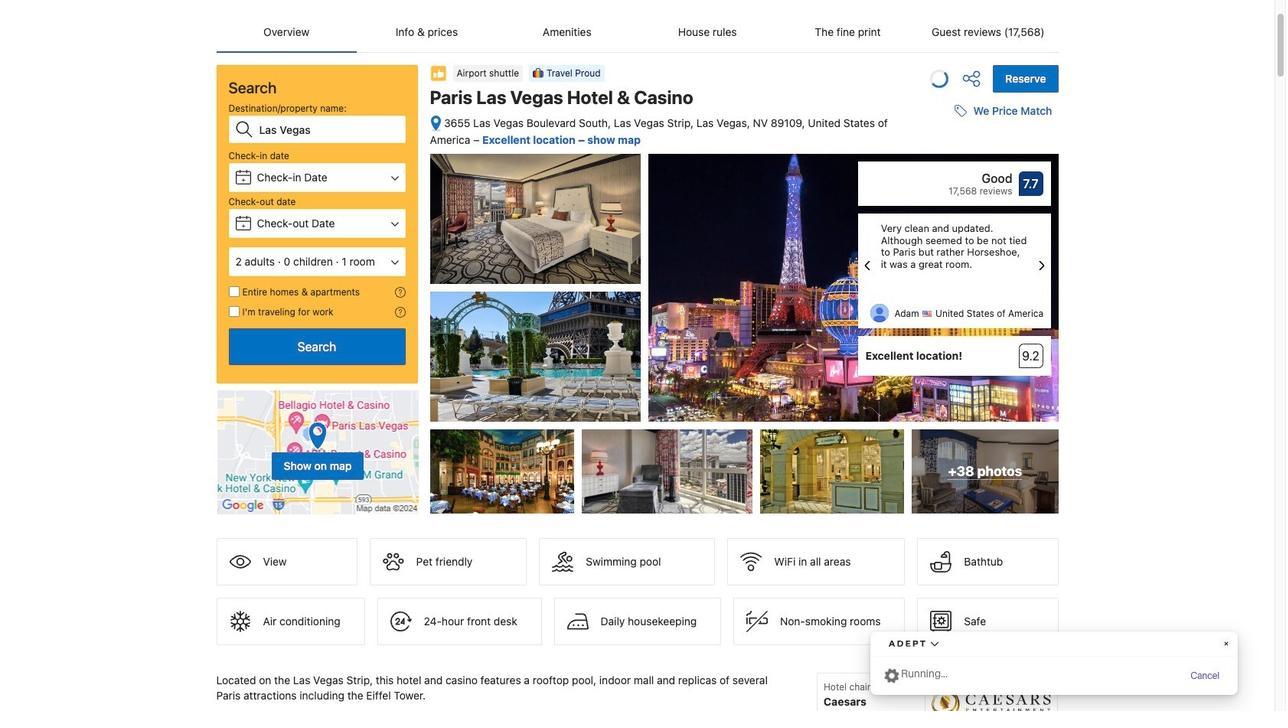 Task type: describe. For each thing, give the bounding box(es) containing it.
next image
[[1033, 257, 1051, 275]]

we'll show you stays where you can have the entire place to yourself image
[[395, 287, 406, 298]]

caesars entertainment image
[[932, 680, 1052, 711]]

if you select this option, we'll show you popular business travel features like breakfast, wifi and free parking. image
[[395, 307, 406, 318]]

previous image
[[858, 257, 876, 275]]



Task type: vqa. For each thing, say whether or not it's contained in the screenshot.
Previous Icon
yes



Task type: locate. For each thing, give the bounding box(es) containing it.
section
[[210, 53, 424, 515]]

scored 9.2 element
[[1019, 344, 1043, 368]]

Where are you going? field
[[253, 116, 406, 143]]

we'll show you stays where you can have the entire place to yourself image
[[395, 287, 406, 298]]

click to open map view image
[[430, 115, 441, 132]]

if you select this option, we'll show you popular business travel features like breakfast, wifi and free parking. image
[[395, 307, 406, 318]]



